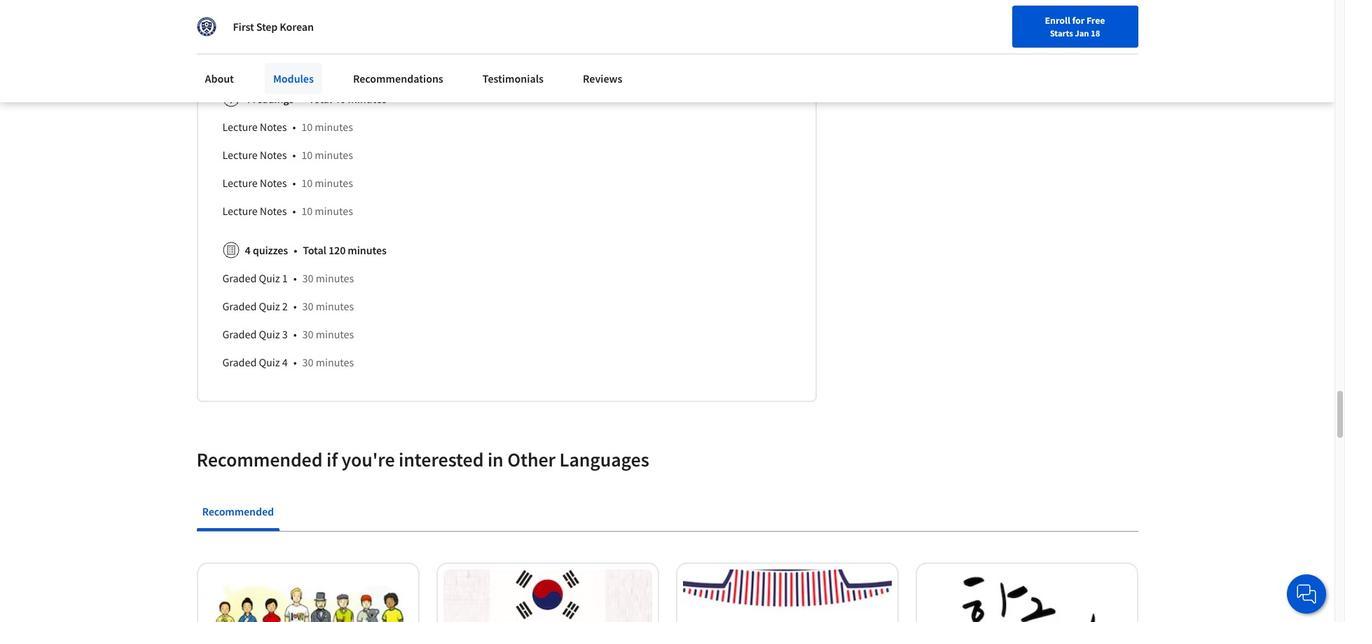 Task type: vqa. For each thing, say whether or not it's contained in the screenshot.
Find your New Career
yes



Task type: describe. For each thing, give the bounding box(es) containing it.
recommended if you're interested in other languages
[[197, 447, 650, 472]]

testimonials
[[483, 71, 544, 86]]

14
[[288, 24, 300, 38]]

about link
[[197, 63, 242, 94]]

other
[[508, 447, 556, 472]]

30 for 2
[[303, 299, 314, 313]]

4 lecture notes • 10 minutes from the top
[[223, 204, 353, 218]]

2 notes from the top
[[260, 148, 287, 162]]

graded for graded quiz 1
[[223, 271, 257, 285]]

starts
[[1051, 27, 1074, 39]]

2 vertical spatial 4
[[282, 355, 288, 369]]

testimonials link
[[474, 63, 552, 94]]

your
[[966, 16, 985, 29]]

30 for 4
[[303, 355, 314, 369]]

30 for 1
[[303, 271, 314, 285]]

find your new career
[[946, 16, 1034, 29]]

find
[[946, 16, 964, 29]]

free
[[1087, 14, 1106, 27]]

1 notes from the top
[[260, 120, 287, 134]]

quizzes
[[253, 243, 288, 257]]

recommended button
[[197, 495, 280, 528]]

career
[[1007, 16, 1034, 29]]

4 for 4 quizzes
[[245, 243, 251, 257]]

graded quiz 4 • 30 minutes
[[223, 355, 354, 369]]

40
[[334, 92, 346, 106]]

3
[[282, 327, 288, 341]]

1
[[282, 271, 288, 285]]

find your new career link
[[939, 14, 1041, 32]]

korean
[[280, 20, 314, 34]]

• total 120 minutes
[[294, 243, 387, 257]]

hide info about module content region
[[223, 0, 791, 382]]

quiz for 2
[[259, 299, 280, 313]]

3 lecture notes • 10 minutes from the top
[[223, 176, 353, 190]]

graded for graded quiz 2
[[223, 299, 257, 313]]

recommendations
[[353, 71, 444, 86]]

5.4
[[223, 52, 236, 66]]

3 notes from the top
[[260, 176, 287, 190]]

modules
[[273, 71, 314, 86]]

quiz for 3
[[259, 327, 280, 341]]

graded quiz 3 • 30 minutes
[[223, 327, 354, 341]]

120
[[329, 243, 346, 257]]

recommendations link
[[345, 63, 452, 94]]

english
[[1066, 16, 1100, 30]]

5.3 lecture • 14 minutes
[[223, 24, 340, 38]]

graded quiz 2 • 30 minutes
[[223, 299, 354, 313]]



Task type: locate. For each thing, give the bounding box(es) containing it.
if
[[327, 447, 338, 472]]

4 quiz from the top
[[259, 355, 280, 369]]

4 readings
[[245, 92, 294, 106]]

1 vertical spatial total
[[303, 243, 327, 257]]

graded down graded quiz 3 • 30 minutes
[[223, 355, 257, 369]]

2 30 from the top
[[303, 299, 314, 313]]

total for total 40 minutes
[[309, 92, 332, 106]]

quiz left 3
[[259, 327, 280, 341]]

3 30 from the top
[[303, 327, 314, 341]]

recommended inside recommended button
[[202, 504, 274, 519]]

30
[[303, 271, 314, 285], [303, 299, 314, 313], [303, 327, 314, 341], [303, 355, 314, 369]]

reviews
[[583, 71, 623, 86]]

1 vertical spatial recommended
[[202, 504, 274, 519]]

total left the 120
[[303, 243, 327, 257]]

graded
[[223, 271, 257, 285], [223, 299, 257, 313], [223, 327, 257, 341], [223, 355, 257, 369]]

10
[[288, 52, 300, 66], [302, 120, 313, 134], [302, 148, 313, 162], [302, 176, 313, 190], [302, 204, 313, 218]]

0 vertical spatial 4
[[245, 92, 251, 106]]

total left the 40
[[309, 92, 332, 106]]

1 30 from the top
[[303, 271, 314, 285]]

total
[[309, 92, 332, 106], [303, 243, 327, 257]]

quiz for 4
[[259, 355, 280, 369]]

in
[[488, 447, 504, 472]]

quiz down graded quiz 3 • 30 minutes
[[259, 355, 280, 369]]

30 right the 1
[[303, 271, 314, 285]]

first
[[233, 20, 254, 34]]

graded for graded quiz 4
[[223, 355, 257, 369]]

minutes
[[302, 24, 340, 38], [302, 52, 340, 66], [348, 92, 387, 106], [315, 120, 353, 134], [315, 148, 353, 162], [315, 176, 353, 190], [315, 204, 353, 218], [348, 243, 387, 257], [316, 271, 354, 285], [316, 299, 354, 313], [316, 327, 354, 341], [316, 355, 354, 369]]

lecture
[[239, 24, 274, 38], [239, 52, 274, 66], [223, 120, 258, 134], [223, 148, 258, 162], [223, 176, 258, 190], [223, 204, 258, 218]]

recommended for recommended if you're interested in other languages
[[197, 447, 323, 472]]

4 quizzes
[[245, 243, 288, 257]]

5.4 lecture • 10 minutes
[[223, 52, 340, 66]]

18
[[1091, 27, 1101, 39]]

30 for 3
[[303, 327, 314, 341]]

languages
[[560, 447, 650, 472]]

quiz left the 1
[[259, 271, 280, 285]]

2
[[282, 299, 288, 313]]

1 vertical spatial 4
[[245, 243, 251, 257]]

enroll
[[1045, 14, 1071, 27]]

english button
[[1041, 0, 1126, 46]]

30 right 3
[[303, 327, 314, 341]]

reviews link
[[575, 63, 631, 94]]

4 left quizzes
[[245, 243, 251, 257]]

4 graded from the top
[[223, 355, 257, 369]]

graded down 4 quizzes
[[223, 271, 257, 285]]

1 graded from the top
[[223, 271, 257, 285]]

graded left 2
[[223, 299, 257, 313]]

1 quiz from the top
[[259, 271, 280, 285]]

4 for 4 readings
[[245, 92, 251, 106]]

30 down graded quiz 3 • 30 minutes
[[303, 355, 314, 369]]

5.3
[[223, 24, 236, 38]]

2 lecture notes • 10 minutes from the top
[[223, 148, 353, 162]]

4
[[245, 92, 251, 106], [245, 243, 251, 257], [282, 355, 288, 369]]

4 notes from the top
[[260, 204, 287, 218]]

• total 40 minutes
[[300, 92, 387, 106]]

recommended for recommended
[[202, 504, 274, 519]]

for
[[1073, 14, 1085, 27]]

•
[[279, 24, 283, 38], [279, 52, 283, 66], [300, 92, 303, 106], [293, 120, 296, 134], [293, 148, 296, 162], [293, 176, 296, 190], [293, 204, 296, 218], [294, 243, 297, 257], [294, 271, 297, 285], [294, 299, 297, 313], [294, 327, 297, 341], [294, 355, 297, 369]]

notes
[[260, 120, 287, 134], [260, 148, 287, 162], [260, 176, 287, 190], [260, 204, 287, 218]]

jan
[[1075, 27, 1090, 39]]

1 lecture notes • 10 minutes from the top
[[223, 120, 353, 134]]

3 graded from the top
[[223, 327, 257, 341]]

lecture notes • 10 minutes
[[223, 120, 353, 134], [223, 148, 353, 162], [223, 176, 353, 190], [223, 204, 353, 218]]

first step korean
[[233, 20, 314, 34]]

graded left 3
[[223, 327, 257, 341]]

yonsei university image
[[197, 17, 216, 36]]

recommended
[[197, 447, 323, 472], [202, 504, 274, 519]]

4 left the readings
[[245, 92, 251, 106]]

about
[[205, 71, 234, 86]]

3 quiz from the top
[[259, 327, 280, 341]]

4 down 3
[[282, 355, 288, 369]]

chat with us image
[[1296, 583, 1318, 606]]

graded quiz 1 • 30 minutes
[[223, 271, 354, 285]]

30 right 2
[[303, 299, 314, 313]]

quiz
[[259, 271, 280, 285], [259, 299, 280, 313], [259, 327, 280, 341], [259, 355, 280, 369]]

new
[[987, 16, 1005, 29]]

total for total 120 minutes
[[303, 243, 327, 257]]

modules link
[[265, 63, 322, 94]]

0 vertical spatial total
[[309, 92, 332, 106]]

step
[[256, 20, 278, 34]]

quiz left 2
[[259, 299, 280, 313]]

you're
[[342, 447, 395, 472]]

interested
[[399, 447, 484, 472]]

quiz for 1
[[259, 271, 280, 285]]

readings
[[253, 92, 294, 106]]

0 vertical spatial recommended
[[197, 447, 323, 472]]

4 30 from the top
[[303, 355, 314, 369]]

2 quiz from the top
[[259, 299, 280, 313]]

None search field
[[200, 9, 536, 37]]

enroll for free starts jan 18
[[1045, 14, 1106, 39]]

2 graded from the top
[[223, 299, 257, 313]]

graded for graded quiz 3
[[223, 327, 257, 341]]



